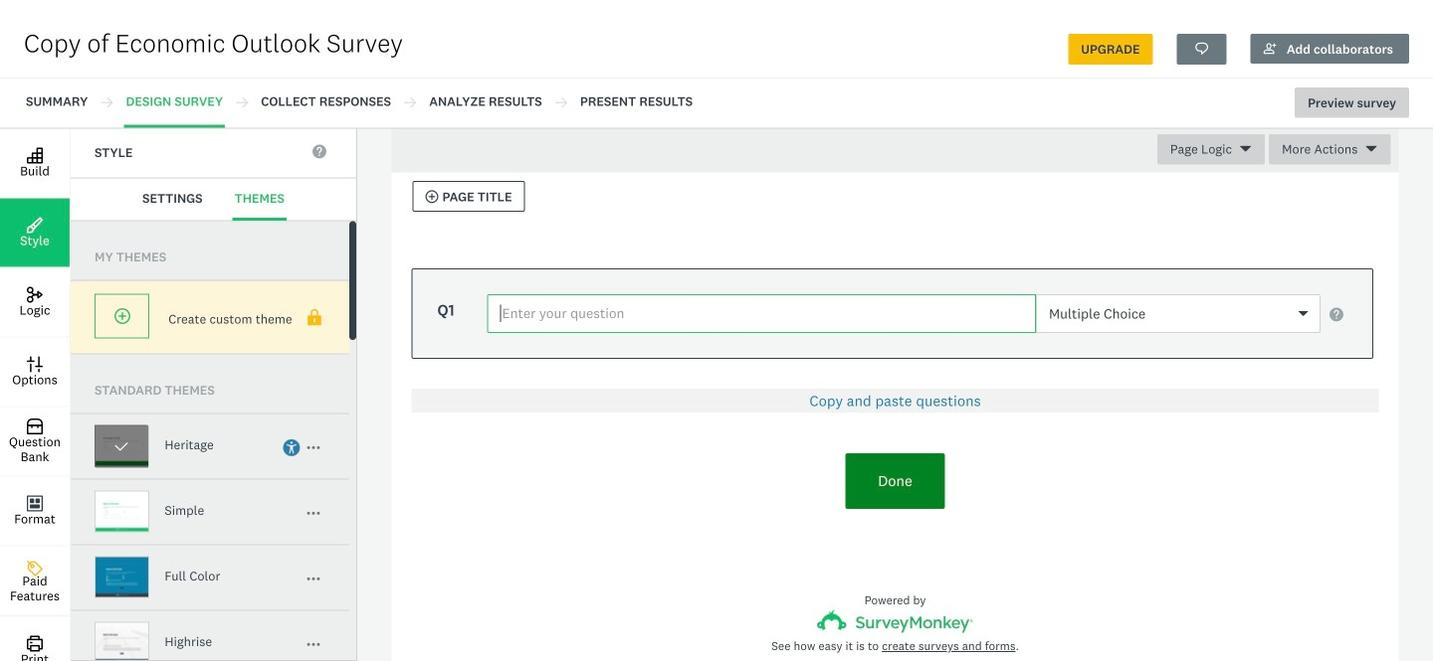 Task type: describe. For each thing, give the bounding box(es) containing it.
surveymonkey image
[[817, 611, 973, 634]]



Task type: vqa. For each thing, say whether or not it's contained in the screenshot.
SurveyMonkey Image on the bottom of page
yes



